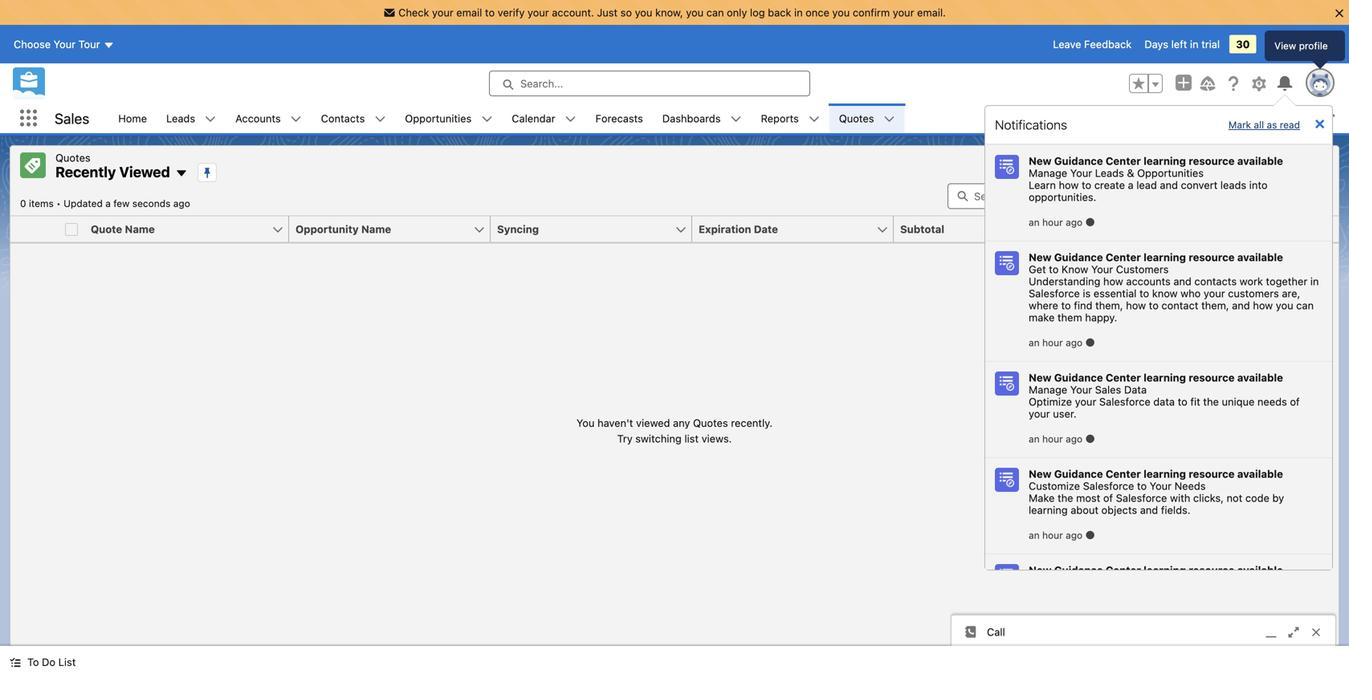 Task type: vqa. For each thing, say whether or not it's contained in the screenshot.


Task type: describe. For each thing, give the bounding box(es) containing it.
your left user.
[[1029, 408, 1051, 420]]

new guidance center learning resource available
[[1029, 565, 1284, 577]]

tour
[[78, 38, 100, 50]]

and up the 'contact'
[[1174, 276, 1192, 288]]

as
[[1267, 119, 1278, 131]]

just
[[597, 6, 618, 19]]

opportunities link
[[396, 104, 481, 133]]

syncing element
[[491, 217, 702, 243]]

learning down fields.
[[1144, 565, 1187, 577]]

list
[[685, 433, 699, 445]]

expiration
[[699, 223, 752, 235]]

confirm
[[853, 6, 890, 19]]

quotes inside you haven't viewed any quotes recently. try switching list views.
[[693, 417, 728, 429]]

5 center from the top
[[1106, 565, 1142, 577]]

left
[[1172, 38, 1188, 50]]

days left in trial
[[1145, 38, 1221, 50]]

text default image for accounts
[[291, 114, 302, 125]]

quote
[[91, 223, 122, 235]]

your inside the new guidance center learning resource available get to know your customers understanding how accounts and contacts work together in salesforce is essential to know who your customers are, where to find them, how to contact them, and how you can make them happy.
[[1204, 288, 1226, 300]]

status containing you haven't viewed any quotes recently.
[[577, 416, 773, 447]]

syncing
[[497, 223, 539, 235]]

how right is
[[1104, 276, 1124, 288]]

list view controls image
[[1144, 184, 1179, 209]]

expiration date element
[[693, 217, 904, 243]]

contacts
[[321, 112, 365, 125]]

of inside new guidance center learning resource available customize salesforce to your needs make the most of salesforce with clicks, not code by learning about objects and fields.
[[1104, 493, 1114, 505]]

Search Recently Viewed list view. search field
[[948, 184, 1141, 209]]

customers
[[1117, 264, 1169, 276]]

how down accounts
[[1127, 300, 1147, 312]]

recently viewed
[[55, 164, 170, 181]]

your inside new guidance center learning resource available manage your leads & opportunities learn how to create a lead and convert leads into opportunities.
[[1071, 167, 1093, 179]]

new guidance center learning resource available manage your sales data optimize your salesforce data to fit the unique needs of your user.
[[1029, 372, 1300, 420]]

hour for new guidance center learning resource available manage your sales data optimize your salesforce data to fit the unique needs of your user.
[[1043, 434, 1064, 445]]

text default image for reports
[[809, 114, 820, 125]]

ago inside recently viewed|quotes|list view element
[[173, 198, 190, 209]]

where
[[1029, 300, 1059, 312]]

your left email. at the right top of page
[[893, 6, 915, 19]]

available for needs
[[1238, 372, 1284, 384]]

leave feedback
[[1054, 38, 1132, 50]]

hour for new guidance center learning resource available customize salesforce to your needs make the most of salesforce with clicks, not code by learning about objects and fields.
[[1043, 530, 1064, 542]]

create
[[1095, 179, 1126, 191]]

recently viewed status
[[20, 198, 64, 209]]

verify
[[498, 6, 525, 19]]

resource for lead
[[1189, 155, 1235, 167]]

work
[[1240, 276, 1264, 288]]

cell inside recently viewed|quotes|list view element
[[59, 217, 84, 243]]

● for opportunities.
[[1086, 216, 1096, 228]]

dashboards
[[663, 112, 721, 125]]

action image
[[1298, 217, 1339, 242]]

opportunities list item
[[396, 104, 502, 133]]

0 horizontal spatial quotes
[[55, 152, 91, 164]]

contacts link
[[311, 104, 375, 133]]

to right the email
[[485, 6, 495, 19]]

your inside the new guidance center learning resource available get to know your customers understanding how accounts and contacts work together in salesforce is essential to know who your customers are, where to find them, how to contact them, and how you can make them happy.
[[1092, 264, 1114, 276]]

opportunity name button
[[289, 217, 473, 242]]

new inside new guidance center learning resource available link
[[1029, 565, 1052, 577]]

buy now button
[[1267, 31, 1337, 57]]

to do list
[[27, 657, 76, 669]]

user.
[[1054, 408, 1077, 420]]

email.
[[918, 6, 946, 19]]

reports
[[761, 112, 799, 125]]

any
[[673, 417, 690, 429]]

seconds
[[132, 198, 171, 209]]

how inside new guidance center learning resource available manage your leads & opportunities learn how to create a lead and convert leads into opportunities.
[[1059, 179, 1079, 191]]

recently viewed|quotes|list view element
[[10, 145, 1340, 647]]

salesforce left with
[[1117, 493, 1168, 505]]

them
[[1058, 312, 1083, 324]]

switching
[[636, 433, 682, 445]]

quote name element
[[84, 217, 299, 243]]

list
[[58, 657, 76, 669]]

text default image for dashboards
[[731, 114, 742, 125]]

know,
[[656, 6, 683, 19]]

quotes link
[[830, 104, 884, 133]]

available for in
[[1238, 251, 1284, 264]]

quotes list item
[[830, 104, 905, 133]]

in inside the new guidance center learning resource available get to know your customers understanding how accounts and contacts work together in salesforce is essential to know who your customers are, where to find them, how to contact them, and how you can make them happy.
[[1311, 276, 1320, 288]]

hour for new guidance center learning resource available get to know your customers understanding how accounts and contacts work together in salesforce is essential to know who your customers are, where to find them, how to contact them, and how you can make them happy.
[[1043, 337, 1064, 349]]

choose your tour button
[[13, 31, 115, 57]]

new for manage your leads & opportunities
[[1029, 155, 1052, 167]]

ago for new guidance center learning resource available manage your sales data optimize your salesforce data to fit the unique needs of your user.
[[1066, 434, 1083, 445]]

calendar
[[512, 112, 556, 125]]

leads list item
[[157, 104, 226, 133]]

you right so
[[635, 6, 653, 19]]

syncing button
[[491, 217, 675, 242]]

quote name button
[[84, 217, 272, 242]]

happy.
[[1086, 312, 1118, 324]]

manage for manage your sales data
[[1029, 384, 1068, 396]]

fit
[[1191, 396, 1201, 408]]

0 items • updated a few seconds ago
[[20, 198, 190, 209]]

back
[[768, 6, 792, 19]]

ago for new guidance center learning resource available get to know your customers understanding how accounts and contacts work together in salesforce is essential to know who your customers are, where to find them, how to contact them, and how you can make them happy.
[[1066, 337, 1083, 349]]

the inside new guidance center learning resource available manage your sales data optimize your salesforce data to fit the unique needs of your user.
[[1204, 396, 1220, 408]]

learning for manage your sales data
[[1144, 372, 1187, 384]]

expiration date
[[699, 223, 778, 235]]

your right optimize
[[1076, 396, 1097, 408]]

an for new guidance center learning resource available customize salesforce to your needs make the most of salesforce with clicks, not code by learning about objects and fields.
[[1029, 530, 1040, 542]]

opportunity name
[[296, 223, 391, 235]]

you haven't viewed any quotes recently. try switching list views.
[[577, 417, 773, 445]]

0 vertical spatial can
[[707, 6, 724, 19]]

list containing home
[[109, 104, 1350, 133]]

opportunities inside new guidance center learning resource available manage your leads & opportunities learn how to create a lead and convert leads into opportunities.
[[1138, 167, 1204, 179]]

manage for manage your leads & opportunities
[[1029, 167, 1068, 179]]

your right the verify
[[528, 6, 549, 19]]

an for new guidance center learning resource available manage your sales data optimize your salesforce data to fit the unique needs of your user.
[[1029, 434, 1040, 445]]

select list display image
[[1183, 184, 1218, 209]]

recently.
[[731, 417, 773, 429]]

1 horizontal spatial in
[[1191, 38, 1199, 50]]

expiration date button
[[693, 217, 877, 242]]

subtotal
[[901, 223, 945, 235]]

accounts link
[[226, 104, 291, 133]]

data
[[1154, 396, 1175, 408]]

•
[[56, 198, 61, 209]]

and inside new guidance center learning resource available customize salesforce to your needs make the most of salesforce with clicks, not code by learning about objects and fields.
[[1141, 505, 1159, 517]]

and down work
[[1233, 300, 1251, 312]]

new for customize salesforce to your needs
[[1029, 468, 1052, 480]]

make
[[1029, 493, 1055, 505]]

customers
[[1229, 288, 1280, 300]]

with
[[1171, 493, 1191, 505]]

customize
[[1029, 480, 1081, 493]]

viewed
[[119, 164, 170, 181]]

opportunities.
[[1029, 191, 1097, 203]]

ago for new guidance center learning resource available customize salesforce to your needs make the most of salesforce with clicks, not code by learning about objects and fields.
[[1066, 530, 1083, 542]]

only
[[727, 6, 748, 19]]

know
[[1062, 264, 1089, 276]]

0 vertical spatial sales
[[55, 110, 89, 127]]

an hour ago ● for opportunities.
[[1029, 216, 1096, 228]]

● for learning
[[1086, 529, 1096, 542]]

all
[[1255, 119, 1265, 131]]

mark all as read link
[[1223, 113, 1307, 137]]

quotes inside quotes link
[[839, 112, 875, 125]]

5 guidance from the top
[[1055, 565, 1104, 577]]

your left the email
[[432, 6, 454, 19]]

contact
[[1162, 300, 1199, 312]]

new guidance center learning resource available customize salesforce to your needs make the most of salesforce with clicks, not code by learning about objects and fields.
[[1029, 468, 1285, 517]]

notifications
[[995, 117, 1068, 133]]

a inside new guidance center learning resource available manage your leads & opportunities learn how to create a lead and convert leads into opportunities.
[[1128, 179, 1134, 191]]

new for get to know your customers
[[1029, 251, 1052, 264]]

to right get
[[1049, 264, 1059, 276]]

guidance for make
[[1055, 468, 1104, 480]]

resource for with
[[1189, 468, 1235, 480]]

new guidance center learning resource available link
[[986, 555, 1333, 639]]

● for essential
[[1086, 337, 1096, 349]]

0
[[20, 198, 26, 209]]

how down work
[[1254, 300, 1274, 312]]

needs
[[1258, 396, 1288, 408]]

item number element
[[10, 217, 59, 243]]

an for new guidance center learning resource available manage your leads & opportunities learn how to create a lead and convert leads into opportunities.
[[1029, 217, 1040, 228]]

buy now
[[1280, 38, 1323, 50]]

about
[[1071, 505, 1099, 517]]



Task type: locate. For each thing, give the bounding box(es) containing it.
1 horizontal spatial them,
[[1202, 300, 1230, 312]]

text default image right reports
[[809, 114, 820, 125]]

guidance for learn
[[1055, 155, 1104, 167]]

text default image for leads
[[205, 114, 216, 125]]

salesforce
[[1029, 288, 1080, 300], [1100, 396, 1151, 408], [1084, 480, 1135, 493], [1117, 493, 1168, 505]]

3 an hour ago ● from the top
[[1029, 433, 1096, 445]]

2 horizontal spatial in
[[1311, 276, 1320, 288]]

total price element
[[1096, 217, 1307, 243]]

resource up convert
[[1189, 155, 1235, 167]]

reports link
[[752, 104, 809, 133]]

guidance for understanding
[[1055, 251, 1104, 264]]

● up most
[[1086, 433, 1096, 445]]

can inside the new guidance center learning resource available get to know your customers understanding how accounts and contacts work together in salesforce is essential to know who your customers are, where to find them, how to contact them, and how you can make them happy.
[[1297, 300, 1314, 312]]

can
[[707, 6, 724, 19], [1297, 300, 1314, 312]]

None search field
[[948, 184, 1141, 209]]

you right know,
[[686, 6, 704, 19]]

subtotal button
[[894, 217, 1078, 242]]

hour down make at the right of the page
[[1043, 337, 1064, 349]]

quotes right reports list item
[[839, 112, 875, 125]]

2 an from the top
[[1029, 337, 1040, 349]]

0 vertical spatial quotes
[[839, 112, 875, 125]]

quote name
[[91, 223, 155, 235]]

available for not
[[1238, 468, 1284, 480]]

1 horizontal spatial a
[[1128, 179, 1134, 191]]

available for convert
[[1238, 155, 1284, 167]]

your up fields.
[[1150, 480, 1172, 493]]

salesforce inside the new guidance center learning resource available get to know your customers understanding how accounts and contacts work together in salesforce is essential to know who your customers are, where to find them, how to contact them, and how you can make them happy.
[[1029, 288, 1080, 300]]

your inside new guidance center learning resource available customize salesforce to your needs make the most of salesforce with clicks, not code by learning about objects and fields.
[[1150, 480, 1172, 493]]

4 available from the top
[[1238, 468, 1284, 480]]

a left the few
[[105, 198, 111, 209]]

name for opportunity name
[[361, 223, 391, 235]]

call
[[987, 627, 1006, 639]]

2 resource from the top
[[1189, 251, 1235, 264]]

text default image right contacts at the top left of the page
[[375, 114, 386, 125]]

who
[[1181, 288, 1201, 300]]

3 new from the top
[[1029, 372, 1052, 384]]

sales
[[55, 110, 89, 127], [1096, 384, 1122, 396]]

subtotal element
[[894, 217, 1106, 243]]

opportunities
[[405, 112, 472, 125], [1138, 167, 1204, 179]]

learning for manage your leads & opportunities
[[1144, 155, 1187, 167]]

1 horizontal spatial can
[[1297, 300, 1314, 312]]

ago for new guidance center learning resource available manage your leads & opportunities learn how to create a lead and convert leads into opportunities.
[[1066, 217, 1083, 228]]

status
[[577, 416, 773, 447]]

text default image for calendar
[[565, 114, 577, 125]]

your
[[54, 38, 76, 50], [1071, 167, 1093, 179], [1092, 264, 1114, 276], [1071, 384, 1093, 396], [1150, 480, 1172, 493]]

you right once
[[833, 6, 850, 19]]

the left most
[[1058, 493, 1074, 505]]

name for quote name
[[125, 223, 155, 235]]

text default image inside "opportunities" list item
[[481, 114, 493, 125]]

text default image
[[291, 114, 302, 125], [375, 114, 386, 125], [565, 114, 577, 125], [809, 114, 820, 125], [10, 658, 21, 669]]

and inside new guidance center learning resource available manage your leads & opportunities learn how to create a lead and convert leads into opportunities.
[[1160, 179, 1179, 191]]

new inside new guidance center learning resource available manage your sales data optimize your salesforce data to fit the unique needs of your user.
[[1029, 372, 1052, 384]]

ago down them
[[1066, 337, 1083, 349]]

in right are,
[[1311, 276, 1320, 288]]

1 horizontal spatial name
[[361, 223, 391, 235]]

● for user.
[[1086, 433, 1096, 445]]

available up work
[[1238, 251, 1284, 264]]

new inside new guidance center learning resource available manage your leads & opportunities learn how to create a lead and convert leads into opportunities.
[[1029, 155, 1052, 167]]

can left only
[[707, 6, 724, 19]]

1 horizontal spatial leads
[[1096, 167, 1125, 179]]

1 vertical spatial leads
[[1096, 167, 1125, 179]]

center up objects on the right bottom of page
[[1106, 468, 1142, 480]]

0 vertical spatial a
[[1128, 179, 1134, 191]]

5 resource from the top
[[1189, 565, 1235, 577]]

you down together on the top of the page
[[1277, 300, 1294, 312]]

text default image for opportunities
[[481, 114, 493, 125]]

learning up accounts
[[1144, 251, 1187, 264]]

1 an hour ago ● from the top
[[1029, 216, 1096, 228]]

home
[[118, 112, 147, 125]]

an for new guidance center learning resource available get to know your customers understanding how accounts and contacts work together in salesforce is essential to know who your customers are, where to find them, how to contact them, and how you can make them happy.
[[1029, 337, 1040, 349]]

a inside recently viewed|quotes|list view element
[[105, 198, 111, 209]]

1 hour from the top
[[1043, 217, 1064, 228]]

is
[[1083, 288, 1091, 300]]

guidance down about
[[1055, 565, 1104, 577]]

dashboards link
[[653, 104, 731, 133]]

check
[[399, 6, 429, 19]]

your up user.
[[1071, 384, 1093, 396]]

clicks,
[[1194, 493, 1224, 505]]

text default image inside the dashboards list item
[[731, 114, 742, 125]]

to inside new guidance center learning resource available customize salesforce to your needs make the most of salesforce with clicks, not code by learning about objects and fields.
[[1138, 480, 1147, 493]]

text default image inside leads list item
[[205, 114, 216, 125]]

center for to
[[1106, 468, 1142, 480]]

5 available from the top
[[1238, 565, 1284, 577]]

the
[[1204, 396, 1220, 408], [1058, 493, 1074, 505]]

your inside new guidance center learning resource available manage your sales data optimize your salesforce data to fit the unique needs of your user.
[[1071, 384, 1093, 396]]

needs
[[1175, 480, 1206, 493]]

3 ● from the top
[[1086, 433, 1096, 445]]

salesforce up make at the right of the page
[[1029, 288, 1080, 300]]

center inside new guidance center learning resource available manage your sales data optimize your salesforce data to fit the unique needs of your user.
[[1106, 372, 1142, 384]]

new up learn
[[1029, 155, 1052, 167]]

2 manage from the top
[[1029, 384, 1068, 396]]

●
[[1086, 216, 1096, 228], [1086, 337, 1096, 349], [1086, 433, 1096, 445], [1086, 529, 1096, 542]]

center down happy.
[[1106, 372, 1142, 384]]

the right fit
[[1204, 396, 1220, 408]]

3 hour from the top
[[1043, 434, 1064, 445]]

new for manage your sales data
[[1029, 372, 1052, 384]]

4 center from the top
[[1106, 468, 1142, 480]]

new guidance center learning resource available get to know your customers understanding how accounts and contacts work together in salesforce is essential to know who your customers are, where to find them, how to contact them, and how you can make them happy.
[[1029, 251, 1320, 324]]

resource for the
[[1189, 372, 1235, 384]]

text default image inside recently viewed|quotes|list view element
[[175, 167, 188, 180]]

data
[[1125, 384, 1147, 396]]

text default image for quotes
[[884, 114, 895, 125]]

an
[[1029, 217, 1040, 228], [1029, 337, 1040, 349], [1029, 434, 1040, 445], [1029, 530, 1040, 542]]

1 vertical spatial a
[[105, 198, 111, 209]]

resource up contacts
[[1189, 251, 1235, 264]]

views.
[[702, 433, 732, 445]]

you inside the new guidance center learning resource available get to know your customers understanding how accounts and contacts work together in salesforce is essential to know who your customers are, where to find them, how to contact them, and how you can make them happy.
[[1277, 300, 1294, 312]]

1 horizontal spatial the
[[1204, 396, 1220, 408]]

account.
[[552, 6, 594, 19]]

of right most
[[1104, 493, 1114, 505]]

objects
[[1102, 505, 1138, 517]]

home link
[[109, 104, 157, 133]]

4 an from the top
[[1029, 530, 1040, 542]]

ago down about
[[1066, 530, 1083, 542]]

1 manage from the top
[[1029, 167, 1068, 179]]

leads
[[1221, 179, 1247, 191]]

1 an from the top
[[1029, 217, 1040, 228]]

0 horizontal spatial opportunities
[[405, 112, 472, 125]]

an down make
[[1029, 530, 1040, 542]]

0 horizontal spatial sales
[[55, 110, 89, 127]]

fields.
[[1162, 505, 1191, 517]]

trial
[[1202, 38, 1221, 50]]

text default image inside calendar list item
[[565, 114, 577, 125]]

1 ● from the top
[[1086, 216, 1096, 228]]

your up opportunities.
[[1071, 167, 1093, 179]]

learning for get to know your customers
[[1144, 251, 1187, 264]]

leads link
[[157, 104, 205, 133]]

leads inside new guidance center learning resource available manage your leads & opportunities learn how to create a lead and convert leads into opportunities.
[[1096, 167, 1125, 179]]

into
[[1250, 179, 1268, 191]]

an hour ago ● down about
[[1029, 529, 1096, 542]]

learning up lead
[[1144, 155, 1187, 167]]

learning for customize salesforce to your needs
[[1144, 468, 1187, 480]]

center inside new guidance center learning resource available manage your leads & opportunities learn how to create a lead and convert leads into opportunities.
[[1106, 155, 1142, 167]]

center inside new guidance center learning resource available customize salesforce to your needs make the most of salesforce with clicks, not code by learning about objects and fields.
[[1106, 468, 1142, 480]]

● down about
[[1086, 529, 1096, 542]]

learning
[[1144, 155, 1187, 167], [1144, 251, 1187, 264], [1144, 372, 1187, 384], [1144, 468, 1187, 480], [1029, 505, 1068, 517], [1144, 565, 1187, 577]]

2 ● from the top
[[1086, 337, 1096, 349]]

leads left &
[[1096, 167, 1125, 179]]

manage inside new guidance center learning resource available manage your sales data optimize your salesforce data to fit the unique needs of your user.
[[1029, 384, 1068, 396]]

log
[[750, 6, 765, 19]]

in
[[795, 6, 803, 19], [1191, 38, 1199, 50], [1311, 276, 1320, 288]]

none search field inside recently viewed|quotes|list view element
[[948, 184, 1141, 209]]

an hour ago ● for user.
[[1029, 433, 1096, 445]]

1 vertical spatial the
[[1058, 493, 1074, 505]]

sales left data
[[1096, 384, 1122, 396]]

1 horizontal spatial sales
[[1096, 384, 1122, 396]]

center for know
[[1106, 251, 1142, 264]]

new inside new guidance center learning resource available customize salesforce to your needs make the most of salesforce with clicks, not code by learning about objects and fields.
[[1029, 468, 1052, 480]]

manage up user.
[[1029, 384, 1068, 396]]

text default image right calendar
[[565, 114, 577, 125]]

hour for new guidance center learning resource available manage your leads & opportunities learn how to create a lead and convert leads into opportunities.
[[1043, 217, 1064, 228]]

1 vertical spatial in
[[1191, 38, 1199, 50]]

essential
[[1094, 288, 1137, 300]]

text default image for contacts
[[375, 114, 386, 125]]

ago up quote name button
[[173, 198, 190, 209]]

3 available from the top
[[1238, 372, 1284, 384]]

to left create
[[1082, 179, 1092, 191]]

0 vertical spatial opportunities
[[405, 112, 472, 125]]

available up code
[[1238, 468, 1284, 480]]

1 vertical spatial can
[[1297, 300, 1314, 312]]

to down accounts
[[1149, 300, 1159, 312]]

and
[[1160, 179, 1179, 191], [1174, 276, 1192, 288], [1233, 300, 1251, 312], [1141, 505, 1159, 517]]

resource for work
[[1189, 251, 1235, 264]]

learning inside new guidance center learning resource available manage your leads & opportunities learn how to create a lead and convert leads into opportunities.
[[1144, 155, 1187, 167]]

leave feedback link
[[1054, 38, 1132, 50]]

guidance up most
[[1055, 468, 1104, 480]]

ago down user.
[[1066, 434, 1083, 445]]

quotes up the views. in the right bottom of the page
[[693, 417, 728, 429]]

learning inside new guidance center learning resource available manage your sales data optimize your salesforce data to fit the unique needs of your user.
[[1144, 372, 1187, 384]]

to left "find" on the right top of page
[[1062, 300, 1072, 312]]

salesforce up objects on the right bottom of page
[[1084, 480, 1135, 493]]

available inside new guidance center learning resource available customize salesforce to your needs make the most of salesforce with clicks, not code by learning about objects and fields.
[[1238, 468, 1284, 480]]

manage inside new guidance center learning resource available manage your leads & opportunities learn how to create a lead and convert leads into opportunities.
[[1029, 167, 1068, 179]]

lead
[[1137, 179, 1158, 191]]

to inside new guidance center learning resource available manage your sales data optimize your salesforce data to fit the unique needs of your user.
[[1178, 396, 1188, 408]]

sales inside new guidance center learning resource available manage your sales data optimize your salesforce data to fit the unique needs of your user.
[[1096, 384, 1122, 396]]

mark all as read
[[1229, 119, 1301, 131]]

manage up the search recently viewed list view. search field
[[1029, 167, 1068, 179]]

text default image inside to do list button
[[10, 658, 21, 669]]

choose
[[14, 38, 51, 50]]

● down happy.
[[1086, 337, 1096, 349]]

opportunity name element
[[289, 217, 501, 243]]

2 name from the left
[[361, 223, 391, 235]]

1 vertical spatial of
[[1104, 493, 1114, 505]]

1 guidance from the top
[[1055, 155, 1104, 167]]

most
[[1077, 493, 1101, 505]]

2 center from the top
[[1106, 251, 1142, 264]]

them, down contacts
[[1202, 300, 1230, 312]]

guidance up understanding
[[1055, 251, 1104, 264]]

0 vertical spatial in
[[795, 6, 803, 19]]

2 new from the top
[[1029, 251, 1052, 264]]

1 horizontal spatial quotes
[[693, 417, 728, 429]]

1 name from the left
[[125, 223, 155, 235]]

feedback
[[1085, 38, 1132, 50]]

0 horizontal spatial them,
[[1096, 300, 1124, 312]]

choose your tour
[[14, 38, 100, 50]]

together
[[1267, 276, 1308, 288]]

×
[[1315, 113, 1326, 136]]

leads right the home link
[[166, 112, 195, 125]]

a left lead
[[1128, 179, 1134, 191]]

try
[[618, 433, 633, 445]]

salesforce inside new guidance center learning resource available manage your sales data optimize your salesforce data to fit the unique needs of your user.
[[1100, 396, 1151, 408]]

name down seconds
[[125, 223, 155, 235]]

email
[[457, 6, 482, 19]]

5 new from the top
[[1029, 565, 1052, 577]]

sales up "recently"
[[55, 110, 89, 127]]

contacts
[[1195, 276, 1237, 288]]

calendar list item
[[502, 104, 586, 133]]

of inside new guidance center learning resource available manage your sales data optimize your salesforce data to fit the unique needs of your user.
[[1291, 396, 1300, 408]]

1 vertical spatial opportunities
[[1138, 167, 1204, 179]]

1 resource from the top
[[1189, 155, 1235, 167]]

1 horizontal spatial of
[[1291, 396, 1300, 408]]

your right know
[[1092, 264, 1114, 276]]

guidance
[[1055, 155, 1104, 167], [1055, 251, 1104, 264], [1055, 372, 1104, 384], [1055, 468, 1104, 480], [1055, 565, 1104, 577]]

can down together on the top of the page
[[1297, 300, 1314, 312]]

1 horizontal spatial opportunities
[[1138, 167, 1204, 179]]

new up understanding
[[1029, 251, 1052, 264]]

accounts
[[1127, 276, 1171, 288]]

understanding
[[1029, 276, 1101, 288]]

reports list item
[[752, 104, 830, 133]]

available inside the new guidance center learning resource available get to know your customers understanding how accounts and contacts work together in salesforce is essential to know who your customers are, where to find them, how to contact them, and how you can make them happy.
[[1238, 251, 1284, 264]]

an down optimize
[[1029, 434, 1040, 445]]

by
[[1273, 493, 1285, 505]]

learning down customize
[[1029, 505, 1068, 517]]

1 vertical spatial manage
[[1029, 384, 1068, 396]]

0 vertical spatial of
[[1291, 396, 1300, 408]]

resource inside new guidance center learning resource available customize salesforce to your needs make the most of salesforce with clicks, not code by learning about objects and fields.
[[1189, 468, 1235, 480]]

0 horizontal spatial of
[[1104, 493, 1114, 505]]

learning up with
[[1144, 468, 1187, 480]]

new up make
[[1029, 468, 1052, 480]]

to inside new guidance center learning resource available manage your leads & opportunities learn how to create a lead and convert leads into opportunities.
[[1082, 179, 1092, 191]]

3 guidance from the top
[[1055, 372, 1104, 384]]

0 vertical spatial leads
[[166, 112, 195, 125]]

center inside the new guidance center learning resource available get to know your customers understanding how accounts and contacts work together in salesforce is essential to know who your customers are, where to find them, how to contact them, and how you can make them happy.
[[1106, 251, 1142, 264]]

and right lead
[[1160, 179, 1179, 191]]

do
[[42, 657, 55, 669]]

3 an from the top
[[1029, 434, 1040, 445]]

how right learn
[[1059, 179, 1079, 191]]

2 hour from the top
[[1043, 337, 1064, 349]]

dashboards list item
[[653, 104, 752, 133]]

quotes right quotes image
[[55, 152, 91, 164]]

to up objects on the right bottom of page
[[1138, 480, 1147, 493]]

resource inside new guidance center learning resource available manage your leads & opportunities learn how to create a lead and convert leads into opportunities.
[[1189, 155, 1235, 167]]

new inside the new guidance center learning resource available get to know your customers understanding how accounts and contacts work together in salesforce is essential to know who your customers are, where to find them, how to contact them, and how you can make them happy.
[[1029, 251, 1052, 264]]

2 vertical spatial quotes
[[693, 417, 728, 429]]

in right left in the right top of the page
[[1191, 38, 1199, 50]]

guidance inside new guidance center learning resource available customize salesforce to your needs make the most of salesforce with clicks, not code by learning about objects and fields.
[[1055, 468, 1104, 480]]

read
[[1281, 119, 1301, 131]]

accounts list item
[[226, 104, 311, 133]]

4 resource from the top
[[1189, 468, 1235, 480]]

available
[[1238, 155, 1284, 167], [1238, 251, 1284, 264], [1238, 372, 1284, 384], [1238, 468, 1284, 480], [1238, 565, 1284, 577]]

4 ● from the top
[[1086, 529, 1096, 542]]

center for leads
[[1106, 155, 1142, 167]]

2 them, from the left
[[1202, 300, 1230, 312]]

guidance inside new guidance center learning resource available manage your leads & opportunities learn how to create a lead and convert leads into opportunities.
[[1055, 155, 1104, 167]]

resource up fit
[[1189, 372, 1235, 384]]

text default image right 'accounts'
[[291, 114, 302, 125]]

× button
[[1308, 112, 1333, 137]]

an hour ago ● down them
[[1029, 337, 1096, 349]]

2 horizontal spatial quotes
[[839, 112, 875, 125]]

center up accounts
[[1106, 251, 1142, 264]]

text default image inside contacts list item
[[375, 114, 386, 125]]

3 center from the top
[[1106, 372, 1142, 384]]

learning up data
[[1144, 372, 1187, 384]]

2 available from the top
[[1238, 251, 1284, 264]]

the inside new guidance center learning resource available customize salesforce to your needs make the most of salesforce with clicks, not code by learning about objects and fields.
[[1058, 493, 1074, 505]]

4 an hour ago ● from the top
[[1029, 529, 1096, 542]]

to do list button
[[0, 647, 85, 679]]

center for sales
[[1106, 372, 1142, 384]]

new down make
[[1029, 565, 1052, 577]]

4 hour from the top
[[1043, 530, 1064, 542]]

name right opportunity
[[361, 223, 391, 235]]

items
[[29, 198, 54, 209]]

to left know
[[1140, 288, 1150, 300]]

2 vertical spatial in
[[1311, 276, 1320, 288]]

0 vertical spatial manage
[[1029, 167, 1068, 179]]

resource inside the new guidance center learning resource available get to know your customers understanding how accounts and contacts work together in salesforce is essential to know who your customers are, where to find them, how to contact them, and how you can make them happy.
[[1189, 251, 1235, 264]]

0 horizontal spatial a
[[105, 198, 111, 209]]

1 them, from the left
[[1096, 300, 1124, 312]]

cell
[[59, 217, 84, 243]]

convert
[[1181, 179, 1218, 191]]

few
[[113, 198, 130, 209]]

guidance up create
[[1055, 155, 1104, 167]]

text default image
[[205, 114, 216, 125], [481, 114, 493, 125], [731, 114, 742, 125], [884, 114, 895, 125], [175, 167, 188, 180]]

your left 'tour' at top
[[54, 38, 76, 50]]

and left fields.
[[1141, 505, 1159, 517]]

1 vertical spatial sales
[[1096, 384, 1122, 396]]

3 resource from the top
[[1189, 372, 1235, 384]]

an hour ago ● down user.
[[1029, 433, 1096, 445]]

4 guidance from the top
[[1055, 468, 1104, 480]]

an hour ago ● down opportunities.
[[1029, 216, 1096, 228]]

to
[[27, 657, 39, 669]]

available inside new guidance center learning resource available manage your leads & opportunities learn how to create a lead and convert leads into opportunities.
[[1238, 155, 1284, 167]]

unique
[[1222, 396, 1255, 408]]

to left fit
[[1178, 396, 1188, 408]]

resource down fields.
[[1189, 565, 1235, 577]]

resource inside new guidance center learning resource available manage your sales data optimize your salesforce data to fit the unique needs of your user.
[[1189, 372, 1235, 384]]

2 an hour ago ● from the top
[[1029, 337, 1096, 349]]

guidance for your
[[1055, 372, 1104, 384]]

quotes image
[[20, 153, 46, 178]]

0 horizontal spatial the
[[1058, 493, 1074, 505]]

available up the needs
[[1238, 372, 1284, 384]]

make
[[1029, 312, 1055, 324]]

1 available from the top
[[1238, 155, 1284, 167]]

0 horizontal spatial name
[[125, 223, 155, 235]]

your inside dropdown button
[[54, 38, 76, 50]]

2 guidance from the top
[[1055, 251, 1104, 264]]

an down make at the right of the page
[[1029, 337, 1040, 349]]

date
[[754, 223, 778, 235]]

available up "into"
[[1238, 155, 1284, 167]]

mark
[[1229, 119, 1252, 131]]

hour down make
[[1043, 530, 1064, 542]]

new guidance center learning resource available manage your leads & opportunities learn how to create a lead and convert leads into opportunities.
[[1029, 155, 1284, 203]]

1 new from the top
[[1029, 155, 1052, 167]]

text default image inside quotes "list item"
[[884, 114, 895, 125]]

resource up clicks,
[[1189, 468, 1235, 480]]

opportunities inside list item
[[405, 112, 472, 125]]

leave
[[1054, 38, 1082, 50]]

guidance inside the new guidance center learning resource available get to know your customers understanding how accounts and contacts work together in salesforce is essential to know who your customers are, where to find them, how to contact them, and how you can make them happy.
[[1055, 251, 1104, 264]]

forecasts
[[596, 112, 643, 125]]

an hour ago ● for learning
[[1029, 529, 1096, 542]]

ago down opportunities.
[[1066, 217, 1083, 228]]

1 vertical spatial quotes
[[55, 152, 91, 164]]

an hour ago ● for essential
[[1029, 337, 1096, 349]]

center down objects on the right bottom of page
[[1106, 565, 1142, 577]]

0 vertical spatial the
[[1204, 396, 1220, 408]]

contacts list item
[[311, 104, 396, 133]]

recently
[[55, 164, 116, 181]]

search...
[[521, 78, 564, 90]]

item number image
[[10, 217, 59, 242]]

hour down opportunities.
[[1043, 217, 1064, 228]]

0 horizontal spatial can
[[707, 6, 724, 19]]

of right the needs
[[1291, 396, 1300, 408]]

your right who
[[1204, 288, 1226, 300]]

available inside new guidance center learning resource available manage your sales data optimize your salesforce data to fit the unique needs of your user.
[[1238, 372, 1284, 384]]

text default image inside "accounts" list item
[[291, 114, 302, 125]]

0 horizontal spatial leads
[[166, 112, 195, 125]]

learning inside the new guidance center learning resource available get to know your customers understanding how accounts and contacts work together in salesforce is essential to know who your customers are, where to find them, how to contact them, and how you can make them happy.
[[1144, 251, 1187, 264]]

0 horizontal spatial in
[[795, 6, 803, 19]]

4 new from the top
[[1029, 468, 1052, 480]]

group
[[1130, 74, 1163, 93]]

in right back
[[795, 6, 803, 19]]

1 center from the top
[[1106, 155, 1142, 167]]

text default image inside reports list item
[[809, 114, 820, 125]]

list
[[109, 104, 1350, 133]]

optimize
[[1029, 396, 1073, 408]]

action element
[[1298, 217, 1339, 243]]

guidance inside new guidance center learning resource available manage your sales data optimize your salesforce data to fit the unique needs of your user.
[[1055, 372, 1104, 384]]

leads inside list item
[[166, 112, 195, 125]]

are,
[[1283, 288, 1301, 300]]



